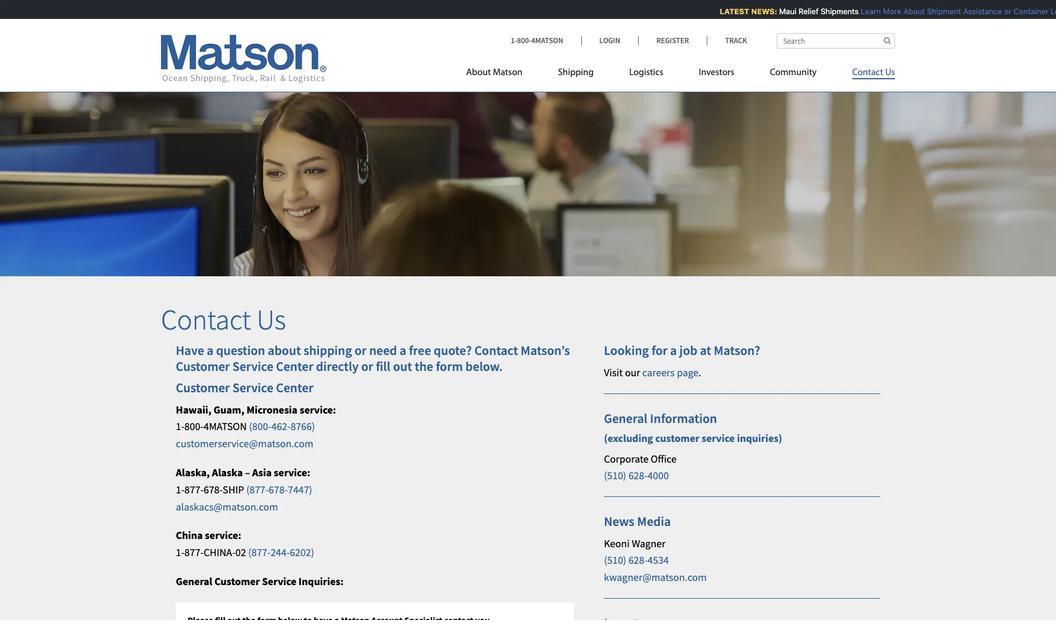 Task type: locate. For each thing, give the bounding box(es) containing it.
service
[[702, 432, 735, 445]]

or
[[1000, 7, 1007, 16], [355, 343, 367, 359], [361, 358, 373, 375]]

matson?
[[714, 343, 761, 359]]

1 vertical spatial (877-
[[248, 546, 271, 560]]

0 vertical spatial 628-
[[629, 469, 648, 483]]

244-
[[271, 546, 290, 560]]

media
[[637, 514, 671, 530]]

shipment
[[922, 7, 956, 16]]

general up the (excluding
[[604, 410, 648, 427]]

1 877- from the top
[[184, 483, 204, 497]]

1 678- from the left
[[204, 483, 223, 497]]

register
[[657, 36, 689, 46]]

2 (510) from the top
[[604, 554, 627, 568]]

0 vertical spatial service:
[[300, 403, 336, 417]]

1- down alaska,
[[176, 483, 185, 497]]

1-
[[511, 36, 517, 46], [176, 420, 185, 434], [176, 483, 185, 497], [176, 546, 185, 560]]

800- down the hawaii,
[[184, 420, 204, 434]]

2 vertical spatial customer
[[215, 575, 260, 589]]

(510) inside corporate office (510) 628-4000
[[604, 469, 627, 483]]

1 vertical spatial general
[[176, 575, 212, 589]]

1 horizontal spatial a
[[400, 343, 407, 359]]

0 vertical spatial 877-
[[184, 483, 204, 497]]

(877-
[[246, 483, 269, 497], [248, 546, 271, 560]]

contact down search search box
[[853, 68, 884, 78]]

2 877- from the top
[[184, 546, 204, 560]]

877- down alaska,
[[184, 483, 204, 497]]

about
[[268, 343, 301, 359]]

628- inside keoni wagner (510) 628-4534 kwagner@matson.com
[[629, 554, 648, 568]]

contact
[[853, 68, 884, 78], [161, 302, 251, 337], [475, 343, 518, 359]]

1 horizontal spatial contact us
[[853, 68, 895, 78]]

about right the more
[[899, 7, 920, 16]]

information
[[650, 410, 717, 427]]

about left matson
[[466, 68, 491, 78]]

2 horizontal spatial a
[[670, 343, 677, 359]]

inquiries)
[[737, 432, 783, 445]]

us down 'search' icon
[[886, 68, 895, 78]]

4matson down 'guam,'
[[204, 420, 247, 434]]

1 horizontal spatial about
[[899, 7, 920, 16]]

service: up the china-
[[205, 529, 241, 543]]

logistics
[[629, 68, 664, 78]]

(510) inside keoni wagner (510) 628-4534 kwagner@matson.com
[[604, 554, 627, 568]]

matson
[[493, 68, 523, 78]]

678- up alaskacs@matson.com link
[[204, 483, 223, 497]]

(877- inside "china service: 1-877-china-02 (877-244-6202)"
[[248, 546, 271, 560]]

asia
[[252, 466, 272, 480]]

wagner
[[632, 537, 666, 551]]

0 vertical spatial (877-
[[246, 483, 269, 497]]

1 vertical spatial about
[[466, 68, 491, 78]]

0 horizontal spatial general
[[176, 575, 212, 589]]

general for customer
[[176, 575, 212, 589]]

us up about
[[257, 302, 286, 337]]

1- down china
[[176, 546, 185, 560]]

our
[[625, 366, 640, 380]]

service: up 8766)
[[300, 403, 336, 417]]

alaskacs@matson.com
[[176, 500, 278, 514]]

0 horizontal spatial a
[[207, 343, 214, 359]]

free
[[409, 343, 431, 359]]

service:
[[300, 403, 336, 417], [274, 466, 310, 480], [205, 529, 241, 543]]

800- up matson
[[517, 36, 532, 46]]

corporate
[[604, 452, 649, 466]]

micronesia
[[247, 403, 298, 417]]

alaskacs@matson.com link
[[176, 500, 278, 514]]

corporate office (510) 628-4000
[[604, 452, 677, 483]]

visit
[[604, 366, 623, 380]]

a right have
[[207, 343, 214, 359]]

0 vertical spatial center
[[276, 358, 313, 375]]

general down the china-
[[176, 575, 212, 589]]

track
[[725, 36, 747, 46]]

1 vertical spatial contact
[[161, 302, 251, 337]]

1 vertical spatial customer
[[176, 380, 230, 396]]

2 678- from the left
[[269, 483, 288, 497]]

kwagner@matson.com
[[604, 571, 707, 585]]

relief
[[794, 7, 814, 16]]

678-
[[204, 483, 223, 497], [269, 483, 288, 497]]

about
[[899, 7, 920, 16], [466, 68, 491, 78]]

1 vertical spatial contact us
[[161, 302, 286, 337]]

0 horizontal spatial 4matson
[[204, 420, 247, 434]]

0 horizontal spatial about
[[466, 68, 491, 78]]

0 vertical spatial us
[[886, 68, 895, 78]]

contact up have
[[161, 302, 251, 337]]

0 vertical spatial contact
[[853, 68, 884, 78]]

0 vertical spatial 800-
[[517, 36, 532, 46]]

center left directly
[[276, 358, 313, 375]]

2 a from the left
[[400, 343, 407, 359]]

china-
[[204, 546, 236, 560]]

a left free
[[400, 343, 407, 359]]

news
[[604, 514, 635, 530]]

4matson up shipping
[[532, 36, 564, 46]]

1 horizontal spatial contact
[[475, 343, 518, 359]]

customerservice@matson.com link
[[176, 437, 314, 451]]

contact us up question
[[161, 302, 286, 337]]

1 vertical spatial center
[[276, 380, 313, 396]]

0 horizontal spatial contact us
[[161, 302, 286, 337]]

Search search field
[[777, 33, 895, 49]]

1 628- from the top
[[629, 469, 648, 483]]

below.
[[466, 358, 503, 375]]

0 vertical spatial contact us
[[853, 68, 895, 78]]

678- down asia
[[269, 483, 288, 497]]

1 vertical spatial us
[[257, 302, 286, 337]]

general
[[604, 410, 648, 427], [176, 575, 212, 589]]

(510) down keoni
[[604, 554, 627, 568]]

1 vertical spatial 4matson
[[204, 420, 247, 434]]

462-
[[272, 420, 291, 434]]

1 vertical spatial 628-
[[629, 554, 648, 568]]

(510) down corporate on the bottom
[[604, 469, 627, 483]]

1 horizontal spatial us
[[886, 68, 895, 78]]

0 horizontal spatial 678-
[[204, 483, 223, 497]]

1 vertical spatial (510)
[[604, 554, 627, 568]]

us inside top menu navigation
[[886, 68, 895, 78]]

general customer service inquiries:
[[176, 575, 344, 589]]

0 horizontal spatial 800-
[[184, 420, 204, 434]]

contact us down 'search' icon
[[853, 68, 895, 78]]

2 horizontal spatial contact
[[853, 68, 884, 78]]

0 vertical spatial general
[[604, 410, 648, 427]]

a right for
[[670, 343, 677, 359]]

1- down the hawaii,
[[176, 420, 185, 434]]

general inside general information (excluding customer service inquiries)
[[604, 410, 648, 427]]

2 vertical spatial contact
[[475, 343, 518, 359]]

service: inside alaska, alaska – asia service: 1-877-678-ship (877-678-7447) alaskacs@matson.com
[[274, 466, 310, 480]]

login
[[600, 36, 621, 46]]

top menu navigation
[[466, 62, 895, 86]]

1- inside "china service: 1-877-china-02 (877-244-6202)"
[[176, 546, 185, 560]]

blue matson logo with ocean, shipping, truck, rail and logistics written beneath it. image
[[161, 35, 327, 84]]

banner image
[[0, 73, 1057, 276]]

contact right quote? on the left bottom
[[475, 343, 518, 359]]

service
[[233, 358, 274, 375], [233, 380, 274, 396], [262, 575, 297, 589]]

0 horizontal spatial us
[[257, 302, 286, 337]]

(877- right 02
[[248, 546, 271, 560]]

news media
[[604, 514, 671, 530]]

contact us
[[853, 68, 895, 78], [161, 302, 286, 337]]

1 horizontal spatial general
[[604, 410, 648, 427]]

search image
[[884, 37, 891, 44]]

1 vertical spatial 800-
[[184, 420, 204, 434]]

1 horizontal spatial 678-
[[269, 483, 288, 497]]

question
[[216, 343, 265, 359]]

877- inside alaska, alaska – asia service: 1-877-678-ship (877-678-7447) alaskacs@matson.com
[[184, 483, 204, 497]]

628- down corporate on the bottom
[[629, 469, 648, 483]]

877-
[[184, 483, 204, 497], [184, 546, 204, 560]]

3 a from the left
[[670, 343, 677, 359]]

1 vertical spatial service:
[[274, 466, 310, 480]]

4534
[[648, 554, 669, 568]]

2 628- from the top
[[629, 554, 648, 568]]

service: up 7447)
[[274, 466, 310, 480]]

2 center from the top
[[276, 380, 313, 396]]

1 horizontal spatial 4matson
[[532, 36, 564, 46]]

center up micronesia
[[276, 380, 313, 396]]

customer
[[176, 358, 230, 375], [176, 380, 230, 396], [215, 575, 260, 589]]

1 (510) from the top
[[604, 469, 627, 483]]

628- inside corporate office (510) 628-4000
[[629, 469, 648, 483]]

(877- down asia
[[246, 483, 269, 497]]

None search field
[[777, 33, 895, 49]]

0 vertical spatial (510)
[[604, 469, 627, 483]]

2 vertical spatial service:
[[205, 529, 241, 543]]

customerservice@matson.com
[[176, 437, 314, 451]]

877- down china
[[184, 546, 204, 560]]

1 vertical spatial 877-
[[184, 546, 204, 560]]

628- down wagner
[[629, 554, 648, 568]]

800-
[[517, 36, 532, 46], [184, 420, 204, 434]]

about inside top menu navigation
[[466, 68, 491, 78]]

a
[[207, 343, 214, 359], [400, 343, 407, 359], [670, 343, 677, 359]]

form
[[436, 358, 463, 375]]



Task type: vqa. For each thing, say whether or not it's contained in the screenshot.
the
yes



Task type: describe. For each thing, give the bounding box(es) containing it.
keoni wagner (510) 628-4534 kwagner@matson.com
[[604, 537, 707, 585]]

alaska, alaska – asia service: 1-877-678-ship (877-678-7447) alaskacs@matson.com
[[176, 466, 312, 514]]

the
[[415, 358, 433, 375]]

matson's
[[521, 343, 570, 359]]

general information (excluding customer service inquiries)
[[604, 410, 783, 445]]

contact us inside top menu navigation
[[853, 68, 895, 78]]

628- for 4534
[[629, 554, 648, 568]]

community
[[770, 68, 817, 78]]

0 vertical spatial about
[[899, 7, 920, 16]]

looking for a job at matson?
[[604, 343, 761, 359]]

kwagner@matson.com link
[[604, 571, 707, 585]]

or left need
[[355, 343, 367, 359]]

1-800-4matson link
[[511, 36, 581, 46]]

shipments
[[816, 7, 854, 16]]

8766)
[[291, 420, 315, 434]]

learn
[[856, 7, 876, 16]]

careers
[[643, 366, 675, 380]]

keoni
[[604, 537, 630, 551]]

investors link
[[681, 62, 752, 86]]

latest news: maui relief shipments learn more about shipment assistance or container loa
[[715, 7, 1057, 16]]

–
[[245, 466, 250, 480]]

0 vertical spatial service
[[233, 358, 274, 375]]

(877-244-6202) link
[[248, 546, 314, 560]]

have a question about shipping or need a free quote? contact matson's customer service center directly or fill out the form below. customer service center
[[176, 343, 570, 396]]

(800-462-8766) link
[[249, 420, 315, 434]]

china
[[176, 529, 203, 543]]

track link
[[707, 36, 747, 46]]

office
[[651, 452, 677, 466]]

job
[[680, 343, 698, 359]]

guam,
[[214, 403, 245, 417]]

1 horizontal spatial 800-
[[517, 36, 532, 46]]

logistics link
[[612, 62, 681, 86]]

0 vertical spatial customer
[[176, 358, 230, 375]]

2 vertical spatial service
[[262, 575, 297, 589]]

login link
[[581, 36, 638, 46]]

general for information
[[604, 410, 648, 427]]

(510) for corporate
[[604, 469, 627, 483]]

learn more about shipment assistance or container loa link
[[856, 7, 1057, 16]]

page
[[677, 366, 699, 380]]

4000
[[648, 469, 669, 483]]

service: inside hawaii, guam, micronesia service: 1-800-4matson (800-462-8766) customerservice@matson.com
[[300, 403, 336, 417]]

have
[[176, 343, 204, 359]]

register link
[[638, 36, 707, 46]]

latest
[[715, 7, 745, 16]]

(877- inside alaska, alaska – asia service: 1-877-678-ship (877-678-7447) alaskacs@matson.com
[[246, 483, 269, 497]]

service: inside "china service: 1-877-china-02 (877-244-6202)"
[[205, 529, 241, 543]]

contact us link
[[835, 62, 895, 86]]

(800-
[[249, 420, 272, 434]]

need
[[369, 343, 397, 359]]

0 vertical spatial 4matson
[[532, 36, 564, 46]]

1 vertical spatial service
[[233, 380, 274, 396]]

alaska,
[[176, 466, 210, 480]]

china service: 1-877-china-02 (877-244-6202)
[[176, 529, 314, 560]]

more
[[878, 7, 897, 16]]

looking
[[604, 343, 649, 359]]

contact inside have a question about shipping or need a free quote? contact matson's customer service center directly or fill out the form below. customer service center
[[475, 343, 518, 359]]

or left container
[[1000, 7, 1007, 16]]

or left fill
[[361, 358, 373, 375]]

maui
[[775, 7, 792, 16]]

about matson
[[466, 68, 523, 78]]

hawaii, guam, micronesia service: 1-800-4matson (800-462-8766) customerservice@matson.com
[[176, 403, 336, 451]]

about matson link
[[466, 62, 540, 86]]

community link
[[752, 62, 835, 86]]

inquiries:
[[299, 575, 344, 589]]

contact inside top menu navigation
[[853, 68, 884, 78]]

1 center from the top
[[276, 358, 313, 375]]

ship
[[223, 483, 244, 497]]

investors
[[699, 68, 735, 78]]

(excluding
[[604, 432, 653, 445]]

(510) 628-4534 link
[[604, 554, 669, 568]]

container
[[1009, 7, 1044, 16]]

0 horizontal spatial contact
[[161, 302, 251, 337]]

news:
[[746, 7, 773, 16]]

1- inside hawaii, guam, micronesia service: 1-800-4matson (800-462-8766) customerservice@matson.com
[[176, 420, 185, 434]]

(510) for keoni
[[604, 554, 627, 568]]

out
[[393, 358, 412, 375]]

assistance
[[959, 7, 997, 16]]

6202)
[[290, 546, 314, 560]]

1 a from the left
[[207, 343, 214, 359]]

1- up matson
[[511, 36, 517, 46]]

at
[[700, 343, 712, 359]]

careers page link
[[643, 366, 699, 380]]

.
[[699, 366, 701, 380]]

02
[[236, 546, 246, 560]]

customer
[[656, 432, 700, 445]]

(877-678-7447) link
[[246, 483, 312, 497]]

4matson inside hawaii, guam, micronesia service: 1-800-4matson (800-462-8766) customerservice@matson.com
[[204, 420, 247, 434]]

for
[[652, 343, 668, 359]]

quote?
[[434, 343, 472, 359]]

alaska
[[212, 466, 243, 480]]

loa
[[1046, 7, 1057, 16]]

shipping
[[304, 343, 352, 359]]

1-800-4matson
[[511, 36, 564, 46]]

fill
[[376, 358, 391, 375]]

877- inside "china service: 1-877-china-02 (877-244-6202)"
[[184, 546, 204, 560]]

visit our careers page .
[[604, 366, 701, 380]]

(510) 628-4000 link
[[604, 469, 669, 483]]

800- inside hawaii, guam, micronesia service: 1-800-4matson (800-462-8766) customerservice@matson.com
[[184, 420, 204, 434]]

hawaii,
[[176, 403, 212, 417]]

7447)
[[288, 483, 312, 497]]

1- inside alaska, alaska – asia service: 1-877-678-ship (877-678-7447) alaskacs@matson.com
[[176, 483, 185, 497]]

628- for 4000
[[629, 469, 648, 483]]

shipping link
[[540, 62, 612, 86]]

shipping
[[558, 68, 594, 78]]



